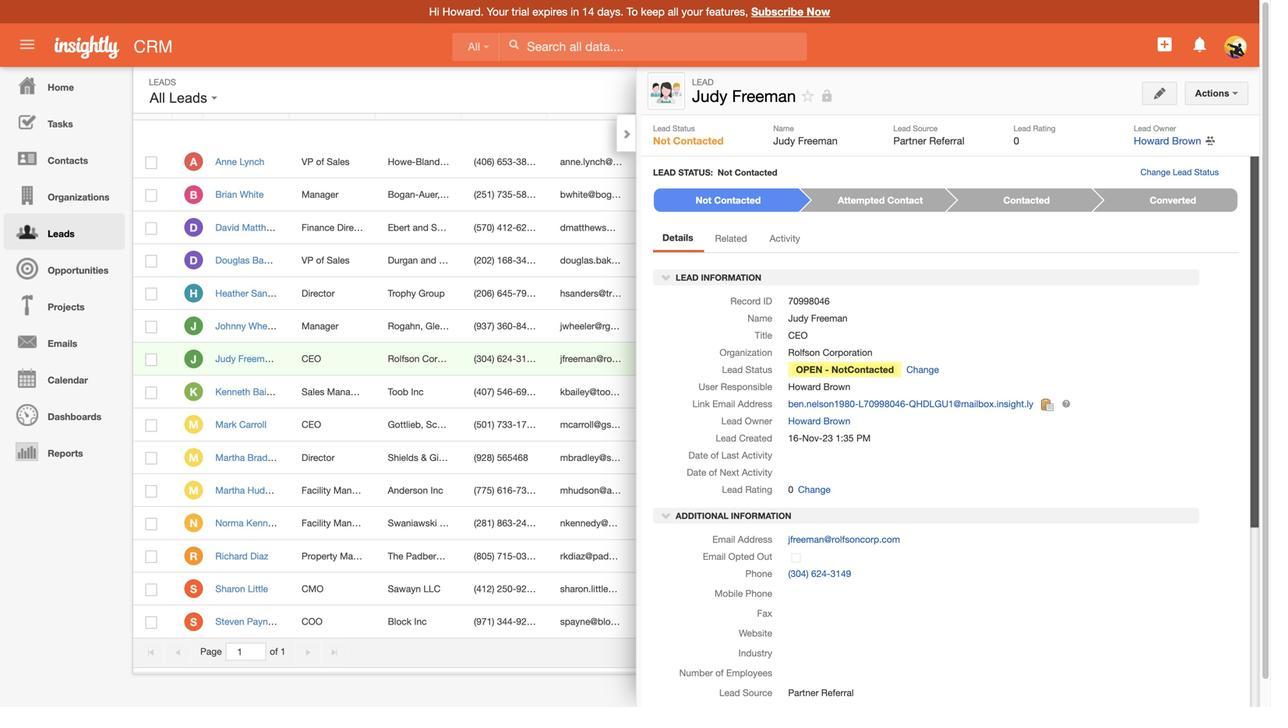 Task type: describe. For each thing, give the bounding box(es) containing it.
block inc cell
[[376, 606, 462, 639]]

and inside "cell"
[[460, 419, 475, 430]]

d for douglas baker
[[190, 254, 198, 267]]

related link
[[705, 228, 757, 252]]

leads down export
[[1074, 206, 1100, 217]]

23 up lead rating
[[767, 452, 777, 463]]

lead up user responsible on the right of page
[[722, 364, 743, 375]]

attempted
[[838, 195, 885, 206]]

3149 inside row group
[[516, 354, 537, 364]]

open for mcarroll@gsd.com
[[646, 419, 672, 430]]

nov- down record id
[[746, 321, 767, 332]]

1 horizontal spatial lead owner
[[1134, 124, 1176, 133]]

mark carroll
[[215, 419, 267, 430]]

information for email address
[[731, 511, 791, 521]]

partner inside lead source partner referral
[[893, 135, 926, 147]]

23 inside k row
[[767, 386, 777, 397]]

s for sharon little
[[190, 583, 197, 596]]

douglas.baker@durganandsons.com cell
[[548, 244, 713, 277]]

director cell for m
[[290, 442, 376, 475]]

lead status: not contacted
[[653, 168, 777, 178]]

referral inside lead source partner referral
[[929, 135, 964, 147]]

details
[[662, 232, 693, 243]]

23 down id
[[767, 321, 777, 332]]

howe-blanda llc cell
[[376, 146, 465, 179]]

0 vertical spatial owner
[[1153, 124, 1176, 133]]

1 vertical spatial email address
[[712, 534, 772, 545]]

b
[[190, 188, 197, 201]]

nov- inside b row
[[746, 189, 767, 200]]

closed - disqualified cell for a
[[634, 146, 741, 179]]

(206) 645-7995
[[474, 288, 537, 299]]

16- inside k row
[[732, 386, 746, 397]]

closed - disqualified for a
[[646, 156, 741, 167]]

notcontacted for mcarroll@gsd.com
[[681, 419, 740, 430]]

finance director cell
[[290, 211, 376, 244]]

howard for howard brown link under ben.nelson1980-
[[788, 416, 821, 427]]

1 vertical spatial referral
[[821, 688, 854, 698]]

1:35 inside h row
[[780, 288, 798, 299]]

disqualified inside b row
[[692, 189, 741, 200]]

16-nov-23 1:35 pm cell for spayne@blockinc.com
[[720, 606, 857, 639]]

sales for a
[[327, 156, 350, 167]]

j link for johnny wheeler
[[184, 317, 203, 336]]

nov- up fax
[[746, 584, 767, 595]]

howard for howard brown link for n
[[869, 518, 902, 529]]

heather sanders
[[215, 288, 286, 299]]

1 vertical spatial activity
[[742, 450, 772, 461]]

(412) 250-9270
[[474, 584, 537, 595]]

1 vertical spatial date
[[687, 467, 706, 478]]

follow image for dmatthews@ebertandsons.com
[[955, 221, 970, 236]]

contacted inside lead status not contacted
[[673, 135, 724, 147]]

- inside h row
[[674, 288, 678, 299]]

23 inside b row
[[767, 189, 777, 200]]

16- down record
[[732, 321, 746, 332]]

nov- down recent
[[1059, 270, 1079, 281]]

2 m row from the top
[[133, 442, 1021, 475]]

bin
[[1090, 123, 1105, 133]]

5824
[[516, 189, 537, 200]]

open for mbradley@shieldsgigot.com
[[646, 452, 672, 463]]

1 vertical spatial created
[[739, 433, 772, 444]]

pm inside b row
[[801, 189, 815, 200]]

3860
[[516, 156, 537, 167]]

lead image
[[651, 76, 682, 107]]

0 vertical spatial activity
[[770, 233, 800, 244]]

s link for sharon little
[[184, 580, 203, 599]]

contacted down import / export
[[1003, 195, 1050, 206]]

howard for howard brown link related to b
[[869, 189, 902, 200]]

mobile phone
[[715, 588, 772, 599]]

ben.nelson1980-l70998046-qhdlgu1@mailbox.insight.ly link
[[788, 399, 1033, 410]]

facility manager for m
[[302, 485, 370, 496]]

judy right 'lead' icon
[[692, 87, 727, 106]]

1:35 inside a row
[[780, 156, 798, 167]]

nov- down title
[[746, 354, 767, 364]]

to
[[627, 5, 638, 18]]

gottlieb, schultz and d'amore cell
[[376, 409, 515, 442]]

1:35 inside k row
[[780, 386, 798, 397]]

days.
[[597, 5, 623, 18]]

2 vertical spatial address
[[738, 534, 772, 545]]

lead up last
[[716, 433, 736, 444]]

all for all
[[468, 41, 480, 53]]

23 up website
[[767, 617, 777, 628]]

freeman down 70998046
[[811, 313, 848, 324]]

johnny wheeler link
[[215, 321, 290, 332]]

llc inside a row
[[447, 156, 465, 167]]

dmatthews@ebertandsons.com
[[560, 222, 692, 233]]

- inside b row
[[686, 189, 690, 200]]

inc for s
[[414, 617, 427, 628]]

right click to copy email address image
[[1041, 399, 1054, 411]]

lead up converted
[[1173, 167, 1192, 177]]

ben.nelson1980-
[[788, 399, 858, 410]]

rkdiaz@padbergh.com cell
[[548, 540, 654, 573]]

m for martha hudson
[[189, 484, 199, 497]]

23 down link email address
[[767, 419, 777, 430]]

manager right wheeler
[[302, 321, 338, 332]]

16- up user responsible on the right of page
[[732, 354, 746, 364]]

1 horizontal spatial 624-
[[811, 568, 830, 579]]

sales inside k row
[[302, 386, 324, 397]]

open up kbailey@toobinc.com closed - disqualified
[[646, 354, 672, 364]]

1 phone from the top
[[745, 568, 772, 579]]

email inside row
[[559, 100, 584, 111]]

david matthews link
[[215, 222, 291, 233]]

1 vertical spatial lead created
[[716, 433, 772, 444]]

0 vertical spatial ceo
[[788, 330, 808, 341]]

open - notcontacted cell for sharon.little@sawayn.com
[[634, 573, 740, 606]]

(805) 715-0369 cell
[[462, 540, 548, 573]]

nov- up additional information
[[746, 485, 767, 496]]

1 vertical spatial owner
[[745, 416, 772, 427]]

status inside row
[[670, 100, 699, 111]]

contacted link
[[946, 189, 1091, 212]]

howard up ben.nelson1980-
[[788, 382, 821, 392]]

freeman inside name judy freeman
[[798, 135, 838, 147]]

0 inside lead rating 0
[[1014, 135, 1019, 147]]

in
[[571, 5, 579, 18]]

d link for david matthews
[[184, 218, 203, 237]]

manager inside b row
[[302, 189, 338, 200]]

16-nov-23 1:35 pm cell for nkennedy@swaniawskillc.com
[[720, 507, 857, 540]]

brian white link
[[215, 189, 272, 200]]

a row
[[133, 146, 1021, 179]]

jfreeman@rolfsoncorp.com for jfreeman@rolfsoncorp.com 'link'
[[788, 534, 900, 545]]

closed inside b row
[[646, 189, 684, 200]]

closed inside a row
[[646, 156, 684, 167]]

heather sanders link
[[215, 288, 294, 299]]

open - notcontacted 16-nov-23 1:35 pm for mbradley@shieldsgigot.com
[[646, 452, 815, 463]]

howard brown link for n
[[869, 518, 931, 529]]

judy freeman inside row group
[[215, 354, 275, 364]]

contacted down lead status: not contacted
[[714, 195, 761, 206]]

23 inside h row
[[767, 288, 777, 299]]

23 inside r row
[[767, 551, 777, 562]]

anderson
[[388, 485, 428, 496]]

reports link
[[4, 433, 125, 470]]

disqualified inside a row
[[692, 156, 741, 167]]

nov- down link email address
[[746, 419, 767, 430]]

little
[[248, 584, 268, 595]]

(775) 616-7387 cell
[[462, 475, 548, 507]]

converted link
[[1093, 189, 1238, 212]]

corporation for rolfson corporation
[[823, 347, 872, 358]]

- inside r row
[[686, 551, 690, 562]]

facility for n
[[302, 518, 331, 529]]

j for judy freeman
[[191, 353, 197, 366]]

(202) 168-3484 cell
[[462, 244, 548, 277]]

jfreeman@rolfsoncorp.com cell
[[548, 343, 672, 376]]

(202)
[[474, 255, 494, 266]]

- down kbailey@toobinc.com closed - disqualified
[[674, 419, 678, 430]]

home
[[48, 82, 74, 93]]

follow image for jwheeler@rgf.com
[[955, 320, 970, 334]]

a
[[190, 156, 197, 168]]

ebert and sons cell
[[376, 211, 462, 244]]

16-nov-23 1:35 pm cell for jfreeman@rolfsoncorp.com
[[720, 343, 857, 376]]

(928) 565468
[[474, 452, 528, 463]]

lead information
[[673, 273, 761, 283]]

lead up lead status not contacted
[[645, 100, 667, 111]]

follow image inside r row
[[955, 550, 970, 565]]

new lead
[[1150, 84, 1194, 95]]

lead rating
[[722, 484, 772, 495]]

168-
[[497, 255, 516, 266]]

director for m
[[302, 452, 335, 463]]

howard.
[[442, 5, 484, 18]]

llc for s
[[423, 584, 441, 595]]

(928) 565468 cell
[[462, 442, 548, 475]]

lead inside "link"
[[1172, 84, 1194, 95]]

judy down 70998046
[[788, 313, 808, 324]]

(406) 653-3860
[[474, 156, 537, 167]]

r link
[[184, 547, 203, 566]]

23 down the "your recent imports" on the right top of page
[[1079, 270, 1089, 281]]

follow image for douglas.baker@durganandsons.com
[[955, 254, 970, 269]]

website
[[739, 628, 772, 639]]

1 vertical spatial (304)
[[788, 568, 809, 579]]

lead down new
[[1134, 124, 1151, 133]]

inc for m
[[431, 485, 443, 496]]

nov- inside r row
[[746, 551, 767, 562]]

jfreeman@rolfsoncorp.com link
[[788, 534, 900, 545]]

brian
[[215, 189, 237, 200]]

notcontacted down rolfson corporation
[[831, 364, 894, 375]]

contacted up not contacted
[[735, 168, 777, 178]]

shields & gigot cell
[[376, 442, 462, 475]]

status up "responsible"
[[745, 364, 772, 375]]

(570)
[[474, 222, 494, 233]]

crm
[[134, 37, 173, 56]]

of left next on the right bottom of the page
[[709, 467, 717, 478]]

733-
[[497, 419, 516, 430]]

nov- right last
[[746, 452, 767, 463]]

date of last activity date of next activity
[[687, 450, 772, 478]]

cmo cell
[[290, 573, 376, 606]]

16-nov-23 1:35 pm cell for sharon.little@sawayn.com
[[720, 573, 857, 606]]

open - notcontacted cell for nkennedy@swaniawskillc.com
[[634, 507, 740, 540]]

email down user responsible on the right of page
[[712, 399, 735, 410]]

additional information
[[673, 511, 791, 521]]

open inside open - notcontacted cell
[[646, 255, 672, 266]]

1 field
[[226, 644, 265, 661]]

howard brown for howard brown link related to b
[[869, 189, 931, 200]]

tasks
[[48, 118, 73, 129]]

howard brown up ben.nelson1980-
[[788, 382, 850, 392]]

16-nov-23 1:35 pm cell for mhudson@andersoninc.com
[[720, 475, 857, 507]]

expires
[[532, 5, 568, 18]]

2433
[[516, 518, 537, 529]]

2 vertical spatial change
[[798, 484, 831, 495]]

corporation for rolfson corporation (304) 624-3149
[[422, 354, 472, 364]]

16- up next on the right bottom of the page
[[732, 452, 746, 463]]

pm inside a row
[[801, 156, 815, 167]]

16-nov-23 1:35 pm for k
[[732, 386, 815, 397]]

calendar
[[48, 375, 88, 386]]

23 down title
[[767, 354, 777, 364]]

howe-
[[388, 156, 416, 167]]

of inside a row
[[316, 156, 324, 167]]

facility manager for n
[[302, 518, 370, 529]]

m link for martha hudson
[[184, 481, 203, 500]]

16- down next on the right bottom of the page
[[732, 485, 746, 496]]

1 vertical spatial address
[[738, 399, 772, 410]]

sales for d
[[327, 255, 350, 266]]

follow image for spayne@blockinc.com
[[955, 616, 970, 630]]

rolfson for rolfson corporation (304) 624-3149
[[388, 354, 420, 364]]

of left 1 in the left of the page
[[270, 647, 278, 658]]

rogahn, gleason and farrell cell
[[376, 310, 507, 343]]

brown for howard brown link for n
[[904, 518, 931, 529]]

1 horizontal spatial 3149
[[830, 568, 851, 579]]

(206) 645-7995 cell
[[462, 277, 548, 310]]

link email address
[[692, 399, 772, 410]]

23 up fax
[[767, 584, 777, 595]]

next
[[720, 467, 739, 478]]

converted
[[1150, 195, 1196, 206]]

email up "email opted out"
[[712, 534, 735, 545]]

and left farrell at the left top of the page
[[463, 321, 478, 332]]

director inside cell
[[337, 222, 370, 233]]

howard brown link for j
[[869, 354, 931, 364]]

1 vertical spatial judy freeman
[[788, 313, 848, 324]]

16-nov-23 1:35 pm for j
[[732, 321, 815, 332]]

kennedy
[[246, 518, 283, 529]]

and right ebert
[[413, 222, 428, 233]]

1:35 inside n row
[[780, 518, 798, 529]]

2 vertical spatial import
[[1092, 270, 1119, 281]]

lead down details link
[[676, 273, 699, 283]]

of down finance
[[316, 255, 324, 266]]

16-nov-23 1:35 pm cell for bwhite@boganinc.com
[[720, 179, 857, 211]]

(304) inside row group
[[474, 354, 494, 364]]

fax
[[757, 608, 772, 619]]

n
[[190, 517, 198, 530]]

mcarroll@gsd.com cell
[[548, 409, 638, 442]]

follow image for hsanders@trophygroup.com
[[955, 287, 970, 301]]

douglas
[[215, 255, 250, 266]]

lead inside lead rating 0
[[1014, 124, 1031, 133]]

2 s row from the top
[[133, 606, 1021, 639]]

(412)
[[474, 584, 494, 595]]

closed - disqualified for b
[[646, 189, 741, 200]]

all leads
[[150, 90, 211, 106]]

status:
[[678, 168, 713, 178]]

16-nov-23 1:35 pm cell for jwheeler@rgf.com
[[720, 310, 857, 343]]

open for mhudson@andersoninc.com
[[646, 485, 672, 496]]

0 horizontal spatial lead owner
[[721, 416, 772, 427]]

leads inside leads link
[[48, 228, 75, 239]]

lead left the status:
[[653, 168, 676, 178]]

norma kennedy
[[215, 518, 283, 529]]

subscribe
[[751, 5, 804, 18]]

contacts link
[[4, 140, 125, 177]]

open - notcontacted cell for douglas.baker@durganandsons.com
[[634, 244, 740, 277]]

schultz
[[426, 419, 457, 430]]

nov- inside a row
[[746, 156, 767, 167]]

open down rolfson corporation
[[796, 364, 822, 375]]

lead down next on the right bottom of the page
[[722, 484, 743, 495]]

mbradley@shieldsgigot.com cell
[[548, 442, 678, 475]]

hi howard. your trial expires in 14 days. to keep all your features, subscribe now
[[429, 5, 830, 18]]

16- inside a row
[[732, 156, 746, 167]]

facility manager cell for m
[[290, 475, 376, 507]]

attempted contact link
[[800, 189, 945, 212]]

notifications image
[[1190, 35, 1209, 54]]

jwheeler@rgf.com cell
[[548, 310, 634, 343]]

jwheeler@rgf.com
[[560, 321, 634, 332]]

16-nov-23 1:35 pm down ben.nelson1980-
[[788, 433, 871, 444]]

facility manager cell for n
[[290, 507, 376, 540]]

judy inside name judy freeman
[[773, 135, 795, 147]]

hsanders@trophygroup.com
[[560, 288, 678, 299]]

(775)
[[474, 485, 494, 496]]

mobile
[[715, 588, 743, 599]]

property manager cell
[[290, 540, 377, 573]]

lead up lead status: not contacted
[[731, 100, 753, 111]]

follow image for mhudson@andersoninc.com
[[955, 484, 970, 499]]

(281) 863-2433 cell
[[462, 507, 548, 540]]

follow image inside k row
[[955, 385, 970, 400]]

recycle bin
[[1047, 123, 1105, 133]]

rogahn,
[[388, 321, 423, 332]]

import / export
[[1031, 183, 1108, 193]]

steven payne
[[215, 617, 273, 628]]

import for import / export
[[1031, 183, 1065, 193]]

16- up website
[[732, 617, 746, 628]]

nkennedy@swaniawskillc.com
[[560, 518, 686, 529]]

m link for mark carroll
[[184, 415, 203, 434]]

lead down link email address
[[721, 416, 742, 427]]

howard for howard brown link over change lead status
[[1134, 135, 1169, 147]]

1:35 inside b row
[[780, 189, 798, 200]]

open - notcontacted inside cell
[[646, 255, 740, 266]]

martha for martha bradley
[[215, 452, 245, 463]]

change for change lead status
[[1141, 167, 1170, 177]]

notcontacted up user
[[681, 354, 740, 364]]

0 horizontal spatial your
[[487, 5, 509, 18]]

(304) 624-3149 cell
[[462, 343, 548, 376]]

the padberg company cell
[[376, 540, 484, 573]]

closed inside k row
[[646, 386, 684, 397]]

1738
[[516, 419, 537, 430]]

0 vertical spatial date
[[688, 450, 708, 461]]

11 16-nov-23 1:35 pm cell from the top
[[720, 540, 857, 573]]

16- down recent
[[1045, 270, 1059, 281]]

open - notcontacted cell for mhudson@andersoninc.com
[[634, 475, 740, 507]]

16- inside r row
[[732, 551, 746, 562]]

653-
[[497, 156, 516, 167]]

0 horizontal spatial 0
[[788, 484, 793, 495]]

llc for n
[[440, 518, 457, 529]]

status inside lead status not contacted
[[673, 124, 695, 133]]

leads up all leads
[[149, 77, 176, 87]]

wheeler
[[249, 321, 283, 332]]

open - notcontacted cell for mbradley@shieldsgigot.com
[[634, 442, 740, 475]]

2 phone from the top
[[745, 588, 772, 599]]

name for name
[[747, 313, 772, 324]]

16- inside h row
[[732, 288, 746, 299]]

freeman inside row group
[[238, 354, 275, 364]]

- up kbailey@toobinc.com closed - disqualified
[[674, 354, 678, 364]]

of 1
[[270, 647, 286, 658]]

change record owner image
[[1205, 134, 1215, 148]]

565468
[[497, 452, 528, 463]]

howard for howard brown "cell" at the right of page
[[869, 156, 902, 167]]

leads inside all leads button
[[169, 90, 207, 106]]

ceo cell for m
[[290, 409, 376, 442]]

disqualified inside r row
[[692, 551, 741, 562]]

1 horizontal spatial lead status
[[722, 364, 772, 375]]

- left date of last activity date of next activity
[[674, 452, 678, 463]]

- down rolfson corporation
[[825, 364, 829, 375]]

subscribe now link
[[751, 5, 830, 18]]

chevron down image for email address
[[661, 510, 672, 521]]

0 change
[[788, 484, 831, 495]]

lead down number of employees in the right bottom of the page
[[719, 688, 740, 698]]

of right number
[[715, 668, 724, 679]]

ceo for m
[[302, 419, 321, 430]]

1 horizontal spatial your
[[1031, 247, 1056, 257]]

howard brown link down ben.nelson1980-
[[788, 416, 850, 427]]

a link
[[184, 152, 203, 171]]

nov- up website
[[746, 617, 767, 628]]

norma kennedy link
[[215, 518, 291, 529]]

jfreeman@rolfsoncorp.com for jfreeman@rolfsoncorp.com cell
[[560, 354, 672, 364]]

kbailey@toobinc.com
[[560, 386, 649, 397]]

23 inside n row
[[767, 518, 777, 529]]

status down the change record owner icon
[[1194, 167, 1219, 177]]

(775) 616-7387
[[474, 485, 537, 496]]

23 down ben.nelson1980-
[[823, 433, 833, 444]]

of left last
[[711, 450, 719, 461]]

s link for steven payne
[[184, 613, 203, 631]]

created inside row
[[756, 100, 791, 111]]

(501) 733-1738
[[474, 419, 537, 430]]

k row
[[133, 376, 1021, 409]]

n row
[[133, 507, 1021, 540]]

0 horizontal spatial partner
[[788, 688, 819, 698]]

freeman up name judy freeman
[[732, 87, 796, 106]]



Task type: vqa. For each thing, say whether or not it's contained in the screenshot.
Customer Support link
no



Task type: locate. For each thing, give the bounding box(es) containing it.
rating inside lead rating 0
[[1033, 124, 1056, 133]]

dashboards link
[[4, 397, 125, 433]]

0 horizontal spatial source
[[743, 688, 772, 698]]

0 vertical spatial phone
[[745, 568, 772, 579]]

5 open - notcontacted 16-nov-23 1:35 pm from the top
[[646, 485, 815, 496]]

16- down ben.nelson1980-
[[788, 433, 802, 444]]

0 horizontal spatial jfreeman@rolfsoncorp.com
[[560, 354, 672, 364]]

vp for a
[[302, 156, 313, 167]]

closed inside r row
[[646, 551, 684, 562]]

2 vertical spatial not
[[696, 195, 712, 206]]

250-
[[497, 584, 516, 595]]

douglas baker link
[[215, 255, 285, 266]]

s for steven payne
[[190, 616, 197, 629]]

facility inside n row
[[302, 518, 331, 529]]

bailey
[[253, 386, 278, 397]]

1 vertical spatial lead status
[[722, 364, 772, 375]]

1 horizontal spatial email address
[[712, 534, 772, 545]]

lead status inside row
[[645, 100, 699, 111]]

16-nov-23 1:35 pm for b
[[732, 189, 815, 200]]

vp of sales inside a row
[[302, 156, 350, 167]]

16- up link email address
[[732, 386, 746, 397]]

nov- up out
[[746, 518, 767, 529]]

5 16-nov-23 1:35 pm cell from the top
[[720, 343, 857, 376]]

source for lead source partner referral
[[913, 124, 938, 133]]

keep
[[641, 5, 665, 18]]

follow image inside a row
[[955, 155, 970, 170]]

source
[[913, 124, 938, 133], [743, 688, 772, 698]]

jfreeman@rolfsoncorp.com
[[560, 354, 672, 364], [788, 534, 900, 545]]

0 vertical spatial sales
[[327, 156, 350, 167]]

import down /
[[1045, 206, 1072, 217]]

2 ceo cell from the top
[[290, 409, 376, 442]]

change for change
[[906, 364, 939, 375]]

- inside n row
[[674, 518, 678, 529]]

baker
[[252, 255, 277, 266]]

1 horizontal spatial partner
[[893, 135, 926, 147]]

2 j row from the top
[[133, 343, 1021, 376]]

1 closed - disqualified from the top
[[646, 156, 741, 167]]

1 vertical spatial 624-
[[811, 568, 830, 579]]

4 open - notcontacted 16-nov-23 1:35 pm from the top
[[646, 452, 815, 463]]

16-nov-23 1:35 pm for r
[[732, 551, 815, 562]]

not for lead status: not contacted
[[718, 168, 732, 178]]

import
[[1031, 183, 1065, 193], [1045, 206, 1072, 217], [1092, 270, 1119, 281]]

412-
[[497, 222, 516, 233]]

actions button
[[1185, 82, 1248, 105]]

closed down the status:
[[646, 189, 684, 200]]

3 disqualified from the top
[[692, 386, 741, 397]]

email left opted
[[703, 551, 726, 562]]

follow image
[[801, 89, 815, 104], [955, 352, 970, 367], [955, 418, 970, 433], [955, 451, 970, 466], [955, 517, 970, 532], [955, 616, 970, 630]]

corporation inside row group
[[422, 354, 472, 364]]

6 open - notcontacted cell from the top
[[634, 475, 740, 507]]

import leads
[[1042, 206, 1100, 217]]

- inside cell
[[674, 255, 678, 266]]

j for johnny wheeler
[[191, 320, 197, 333]]

1 vertical spatial jfreeman@rolfsoncorp.com
[[788, 534, 900, 545]]

735-
[[497, 189, 516, 200]]

5 follow image from the top
[[955, 287, 970, 301]]

0 vertical spatial change link
[[902, 362, 939, 378]]

0 vertical spatial chevron down image
[[661, 272, 672, 283]]

lead inside lead source partner referral
[[893, 124, 911, 133]]

open inside n row
[[646, 518, 672, 529]]

0 vertical spatial director
[[337, 222, 370, 233]]

open - notcontacted 16-nov-23 1:35 pm for mhudson@andersoninc.com
[[646, 485, 815, 496]]

swaniawski llc cell
[[376, 507, 462, 540]]

manager for k
[[327, 386, 364, 397]]

1 m from the top
[[189, 419, 199, 431]]

1 vertical spatial m link
[[184, 448, 203, 467]]

howard brown inside "cell"
[[869, 156, 931, 167]]

3 m link from the top
[[184, 481, 203, 500]]

nov- up link email address
[[746, 386, 767, 397]]

vp
[[302, 156, 313, 167], [302, 255, 313, 266]]

swaniawski llc
[[388, 518, 457, 529]]

d link for douglas baker
[[184, 251, 203, 270]]

howard down ben.nelson1980-
[[788, 416, 821, 427]]

sons
[[431, 222, 452, 233], [439, 255, 460, 266]]

open down details link
[[646, 255, 672, 266]]

created up name judy freeman
[[756, 100, 791, 111]]

vp for d
[[302, 255, 313, 266]]

9 follow image from the top
[[955, 550, 970, 565]]

0 vertical spatial jfreeman@rolfsoncorp.com
[[560, 354, 672, 364]]

r row
[[133, 540, 1021, 573]]

1 vertical spatial rating
[[745, 484, 772, 495]]

closed left user
[[646, 386, 684, 397]]

manager inside m 'row'
[[333, 485, 370, 496]]

13 16-nov-23 1:35 pm cell from the top
[[720, 606, 857, 639]]

sales manager cell
[[290, 376, 376, 409]]

2 closed from the top
[[646, 189, 684, 200]]

j link for judy freeman
[[184, 350, 203, 368]]

white
[[240, 189, 264, 200]]

10 follow image from the top
[[955, 583, 970, 597]]

1 s link from the top
[[184, 580, 203, 599]]

2 s from the top
[[190, 616, 197, 629]]

1 facility manager cell from the top
[[290, 475, 376, 507]]

vp of sales inside d row
[[302, 255, 350, 266]]

howard brown link up change lead status
[[1134, 135, 1201, 147]]

- up the status:
[[686, 156, 690, 167]]

0 vertical spatial vp of sales
[[302, 156, 350, 167]]

manager cell
[[290, 179, 376, 211], [290, 310, 376, 343]]

row group
[[133, 146, 1021, 639]]

1 facility manager from the top
[[302, 485, 370, 496]]

12 16-nov-23 1:35 pm cell from the top
[[720, 573, 857, 606]]

1 vertical spatial j link
[[184, 350, 203, 368]]

r
[[190, 550, 198, 563]]

brown inside n row
[[904, 518, 931, 529]]

disqualified down lead status: not contacted
[[692, 189, 741, 200]]

douglas baker
[[215, 255, 277, 266]]

sons left "(202)"
[[439, 255, 460, 266]]

inc for k
[[411, 386, 424, 397]]

16- down link email address
[[732, 419, 746, 430]]

1 d link from the top
[[184, 218, 203, 237]]

4 disqualified from the top
[[692, 551, 741, 562]]

chevron right image
[[621, 129, 632, 139]]

715-
[[497, 551, 516, 562]]

howard brown cell
[[857, 146, 943, 179]]

1 vertical spatial ceo
[[302, 354, 321, 364]]

1 horizontal spatial source
[[913, 124, 938, 133]]

bogan-auer, inc.
[[388, 189, 458, 200]]

0 vertical spatial email address
[[559, 100, 623, 111]]

1 vertical spatial martha
[[215, 485, 245, 496]]

row
[[133, 91, 1020, 120]]

sawayn llc cell
[[376, 573, 462, 606]]

- inside a row
[[686, 156, 690, 167]]

leads
[[149, 77, 176, 87], [169, 90, 207, 106], [1074, 206, 1100, 217], [48, 228, 75, 239]]

notcontacted inside open - notcontacted cell
[[681, 255, 740, 266]]

16-nov-23 1:35 pm up link email address
[[732, 386, 815, 397]]

partner referral
[[788, 688, 854, 698]]

organizations link
[[4, 177, 125, 214]]

source down employees
[[743, 688, 772, 698]]

14
[[582, 5, 594, 18]]

director for h
[[302, 288, 335, 299]]

gottlieb, schultz and d'amore
[[388, 419, 515, 430]]

company
[[444, 551, 484, 562]]

howard inside n row
[[869, 518, 902, 529]]

1 vertical spatial source
[[743, 688, 772, 698]]

pm inside n row
[[801, 518, 815, 529]]

1 closed from the top
[[646, 156, 684, 167]]

2 vp of sales cell from the top
[[290, 244, 376, 277]]

16-nov-23 1:35 pm for a
[[732, 156, 815, 167]]

durgan and sons
[[388, 255, 460, 266]]

durgan and sons cell
[[376, 244, 462, 277]]

follow image for sharon.little@sawayn.com
[[955, 583, 970, 597]]

16-nov-23 1:35 pm inside r row
[[732, 551, 815, 562]]

pm inside r row
[[801, 551, 815, 562]]

howard brown up ben.nelson1980-l70998046-qhdlgu1@mailbox.insight.ly
[[869, 354, 931, 364]]

- inside s row
[[674, 584, 678, 595]]

1 vertical spatial s link
[[184, 613, 203, 631]]

director inside m 'row'
[[302, 452, 335, 463]]

2 vertical spatial llc
[[423, 584, 441, 595]]

llc up the padberg company
[[440, 518, 457, 529]]

vp of sales for d
[[302, 255, 350, 266]]

sons for ebert and sons
[[431, 222, 452, 233]]

1 vertical spatial ceo cell
[[290, 409, 376, 442]]

lead status up lead status not contacted
[[645, 100, 699, 111]]

open - notcontacted cell down details
[[634, 244, 740, 277]]

navigation
[[0, 67, 125, 470]]

open - notcontacted cell up the additional
[[634, 475, 740, 507]]

not right chevron right image
[[653, 135, 670, 147]]

1 vertical spatial vp of sales
[[302, 255, 350, 266]]

16-
[[732, 156, 746, 167], [732, 189, 746, 200], [1045, 270, 1059, 281], [732, 288, 746, 299], [732, 321, 746, 332], [732, 354, 746, 364], [732, 386, 746, 397], [732, 419, 746, 430], [788, 433, 802, 444], [732, 452, 746, 463], [732, 485, 746, 496], [732, 518, 746, 529], [732, 551, 746, 562], [732, 584, 746, 595], [732, 617, 746, 628]]

show sidebar image
[[1103, 84, 1114, 95]]

pm inside k row
[[801, 386, 815, 397]]

navigation containing home
[[0, 67, 125, 470]]

dmatthews@ebertandsons.com cell
[[548, 211, 692, 244]]

steven
[[215, 617, 244, 628]]

- down "lead information"
[[674, 288, 678, 299]]

2 m link from the top
[[184, 448, 203, 467]]

16-nov-23 1:35 pm for s
[[732, 617, 815, 628]]

10 16-nov-23 1:35 pm cell from the top
[[720, 507, 857, 540]]

16-nov-23 1:35 pm inside b row
[[732, 189, 815, 200]]

record permissions image
[[820, 87, 834, 106]]

2 s link from the top
[[184, 613, 203, 631]]

1 vertical spatial name
[[747, 313, 772, 324]]

user
[[698, 382, 718, 392]]

follow image inside s row
[[955, 616, 970, 630]]

open - notcontacted 16-nov-23 1:35 pm up next on the right bottom of the page
[[646, 452, 815, 463]]

open - notcontacted 16-nov-23 1:35 pm inside n row
[[646, 518, 815, 529]]

0 vertical spatial (304)
[[474, 354, 494, 364]]

3 open - notcontacted 16-nov-23 1:35 pm from the top
[[646, 419, 815, 430]]

notcontacted down "email opted out"
[[681, 584, 740, 595]]

16-nov-23 1:35 pm inside s row
[[732, 617, 815, 628]]

3 m from the top
[[189, 484, 199, 497]]

s left steven
[[190, 616, 197, 629]]

s
[[190, 583, 197, 596], [190, 616, 197, 629]]

d link down b
[[184, 218, 203, 237]]

howard brown for howard brown link under ben.nelson1980-
[[788, 416, 850, 427]]

2 facility manager from the top
[[302, 518, 370, 529]]

0 vertical spatial j link
[[184, 317, 203, 336]]

disqualified inside k row
[[692, 386, 741, 397]]

lead status not contacted
[[653, 124, 724, 147]]

7387
[[516, 485, 537, 496]]

2 vp of sales from the top
[[302, 255, 350, 266]]

inc
[[411, 386, 424, 397], [431, 485, 443, 496], [414, 617, 427, 628]]

chevron down image down the douglas.baker@durganandsons.com
[[661, 272, 672, 283]]

vp of sales for a
[[302, 156, 350, 167]]

date
[[688, 450, 708, 461], [687, 467, 706, 478]]

toob inc cell
[[376, 376, 462, 409]]

6 open - notcontacted 16-nov-23 1:35 pm from the top
[[646, 518, 815, 529]]

trophy group cell
[[376, 277, 462, 310]]

your
[[681, 5, 703, 18]]

nov- inside n row
[[746, 518, 767, 529]]

1 vp from the top
[[302, 156, 313, 167]]

23 inside a row
[[767, 156, 777, 167]]

2 vertical spatial inc
[[414, 617, 427, 628]]

ceo cell
[[290, 343, 376, 376], [290, 409, 376, 442]]

nov- inside k row
[[746, 386, 767, 397]]

1 horizontal spatial referral
[[929, 135, 964, 147]]

white image
[[508, 39, 519, 50]]

notcontacted up "email opted out"
[[681, 518, 740, 529]]

richard diaz
[[215, 551, 268, 562]]

(304)
[[474, 354, 494, 364], [788, 568, 809, 579]]

16-nov-23 1:35 pm cell for anne.lynch@howeblanda.com
[[720, 146, 857, 179]]

1 vertical spatial j
[[191, 353, 197, 366]]

rolfson corporation cell
[[376, 343, 472, 376]]

facility for m
[[302, 485, 331, 496]]

sons for durgan and sons
[[439, 255, 460, 266]]

anderson inc cell
[[376, 475, 462, 507]]

h row
[[133, 277, 1021, 310]]

anne.lynch@howeblanda.com cell
[[548, 146, 685, 179]]

0 vertical spatial name
[[773, 124, 794, 133]]

address down "responsible"
[[738, 399, 772, 410]]

brown for howard brown link for j
[[904, 354, 931, 364]]

1 vp of sales cell from the top
[[290, 146, 376, 179]]

1 vp of sales from the top
[[302, 156, 350, 167]]

2 vertical spatial activity
[[742, 467, 772, 478]]

facility inside m 'row'
[[302, 485, 331, 496]]

jfreeman@rolfsoncorp.com inside cell
[[560, 354, 672, 364]]

rolfson for rolfson corporation
[[788, 347, 820, 358]]

howard for howard brown link for j
[[869, 354, 902, 364]]

notcontacted for mbradley@shieldsgigot.com
[[681, 452, 740, 463]]

ceo inside m 'row'
[[302, 419, 321, 430]]

not down the status:
[[696, 195, 712, 206]]

1 j row from the top
[[133, 310, 1021, 343]]

manager left the toob
[[327, 386, 364, 397]]

0 vertical spatial your
[[487, 5, 509, 18]]

0 horizontal spatial all
[[150, 90, 165, 106]]

david matthews
[[215, 222, 283, 233]]

(501) 733-1738 cell
[[462, 409, 548, 442]]

ceo down sales manager cell
[[302, 419, 321, 430]]

howard brown link up ben.nelson1980-l70998046-qhdlgu1@mailbox.insight.ly
[[869, 354, 931, 364]]

1 j from the top
[[191, 320, 197, 333]]

auer,
[[419, 189, 440, 200]]

hi
[[429, 5, 439, 18]]

2 vertical spatial sales
[[302, 386, 324, 397]]

1
[[280, 647, 286, 658]]

2 closed - disqualified cell from the top
[[634, 179, 741, 211]]

b row
[[133, 179, 1021, 211]]

record id
[[730, 296, 772, 307]]

s row
[[133, 573, 1021, 606], [133, 606, 1021, 639]]

details link
[[653, 228, 703, 250]]

&
[[421, 452, 427, 463]]

7 16-nov-23 1:35 pm cell from the top
[[720, 409, 857, 442]]

0 vertical spatial open - notcontacted
[[646, 255, 740, 266]]

9 16-nov-23 1:35 pm cell from the top
[[720, 475, 857, 507]]

nov- down ben.nelson1980-
[[802, 433, 823, 444]]

howard brown inside n row
[[869, 518, 931, 529]]

last
[[721, 450, 739, 461]]

0 vertical spatial inc
[[411, 386, 424, 397]]

director right finance
[[337, 222, 370, 233]]

7995
[[516, 288, 537, 299]]

jfreeman@rolfsoncorp.com up (304) 624-3149
[[788, 534, 900, 545]]

2 manager cell from the top
[[290, 310, 376, 343]]

howard up jfreeman@rolfsoncorp.com 'link'
[[869, 518, 902, 529]]

2 facility from the top
[[302, 518, 331, 529]]

open - notcontacted cell for hsanders@trophygroup.com
[[634, 277, 740, 310]]

j row
[[133, 310, 1021, 343], [133, 343, 1021, 376]]

nkennedy@swaniawskillc.com cell
[[548, 507, 686, 540]]

howard brown for howard brown link over change lead status
[[1134, 135, 1201, 147]]

vp of sales cell for a
[[290, 146, 376, 179]]

import leads link
[[1031, 206, 1100, 217]]

2 d link from the top
[[184, 251, 203, 270]]

information for record id
[[701, 273, 761, 283]]

m up n 'link' in the left of the page
[[189, 484, 199, 497]]

1 vertical spatial all
[[150, 90, 165, 106]]

judy freeman up kenneth bailey
[[215, 354, 275, 364]]

lead source
[[719, 688, 772, 698]]

2 m from the top
[[189, 451, 199, 464]]

16-nov-23 1:35 pm
[[732, 156, 815, 167], [732, 189, 815, 200], [732, 321, 815, 332], [732, 386, 815, 397], [788, 433, 871, 444], [732, 551, 815, 562], [732, 617, 815, 628]]

name up title
[[747, 313, 772, 324]]

kbailey@toobinc.com cell
[[548, 376, 649, 409]]

(937) 360-8462 cell
[[462, 310, 548, 343]]

howard brown link down howard brown "cell" at the right of page
[[869, 189, 931, 200]]

bwhite@boganinc.com cell
[[548, 179, 655, 211]]

616-
[[497, 485, 516, 496]]

open up nkennedy@swaniawskillc.com
[[646, 485, 672, 496]]

9290
[[516, 617, 537, 628]]

facility manager cell
[[290, 475, 376, 507], [290, 507, 376, 540]]

2 vertical spatial judy freeman
[[215, 354, 275, 364]]

0 vertical spatial lead status
[[645, 100, 699, 111]]

624- inside row group
[[497, 354, 516, 364]]

None checkbox
[[145, 99, 157, 112], [145, 189, 157, 202], [145, 222, 157, 235], [145, 288, 157, 301], [145, 420, 157, 432], [145, 452, 157, 465], [145, 485, 157, 498], [145, 551, 157, 564], [145, 617, 157, 629], [145, 99, 157, 112], [145, 189, 157, 202], [145, 222, 157, 235], [145, 288, 157, 301], [145, 420, 157, 432], [145, 452, 157, 465], [145, 485, 157, 498], [145, 551, 157, 564], [145, 617, 157, 629]]

1 open - notcontacted 16-nov-23 1:35 pm from the top
[[646, 288, 815, 299]]

block
[[388, 617, 411, 628]]

vp of sales cell for d
[[290, 244, 376, 277]]

2 j link from the top
[[184, 350, 203, 368]]

information up record
[[701, 273, 761, 283]]

6 follow image from the top
[[955, 320, 970, 334]]

1 follow image from the top
[[955, 155, 970, 170]]

manager inside r row
[[340, 551, 377, 562]]

0 vertical spatial address
[[587, 100, 623, 111]]

open - notcontacted cell up user
[[634, 343, 740, 376]]

follow image for nkennedy@swaniawskillc.com
[[955, 517, 970, 532]]

0 vertical spatial facility manager
[[302, 485, 370, 496]]

director cell
[[290, 277, 376, 310], [290, 442, 376, 475]]

inc inside m 'row'
[[431, 485, 443, 496]]

matthews
[[242, 222, 283, 233]]

1:35 inside r row
[[780, 551, 798, 562]]

(937)
[[474, 321, 494, 332]]

0 horizontal spatial not
[[653, 135, 670, 147]]

- inside k row
[[686, 386, 690, 397]]

source inside lead source partner referral
[[913, 124, 938, 133]]

(406) 653-3860 cell
[[462, 146, 548, 179]]

0 vertical spatial partner
[[893, 135, 926, 147]]

not
[[653, 135, 670, 147], [718, 168, 732, 178], [696, 195, 712, 206]]

7 open - notcontacted 16-nov-23 1:35 pm from the top
[[646, 584, 815, 595]]

and right durgan
[[421, 255, 436, 266]]

mark carroll link
[[215, 419, 274, 430]]

notcontacted for mhudson@andersoninc.com
[[681, 485, 740, 496]]

3 m row from the top
[[133, 475, 1021, 507]]

- down details link
[[674, 255, 678, 266]]

lead right chevron right image
[[653, 124, 670, 133]]

d'amore
[[478, 419, 515, 430]]

(407) 546-6906 cell
[[462, 376, 548, 409]]

(501)
[[474, 419, 494, 430]]

nov- inside h row
[[746, 288, 767, 299]]

0 vertical spatial sons
[[431, 222, 452, 233]]

8 open - notcontacted cell from the top
[[634, 573, 740, 606]]

j link up 'k' link
[[184, 350, 203, 368]]

3 closed from the top
[[646, 386, 684, 397]]

1 manager cell from the top
[[290, 179, 376, 211]]

2 closed - disqualified from the top
[[646, 189, 741, 200]]

name
[[773, 124, 794, 133], [747, 313, 772, 324]]

2 director cell from the top
[[290, 442, 376, 475]]

16-nov-23 1:35 pm cell for hsanders@trophygroup.com
[[720, 277, 857, 310]]

- down the additional
[[686, 551, 690, 562]]

llc right sawayn
[[423, 584, 441, 595]]

follow image for mbradley@shieldsgigot.com
[[955, 451, 970, 466]]

brown for howard brown link over change lead status
[[1172, 135, 1201, 147]]

d for david matthews
[[190, 221, 198, 234]]

1 vertical spatial not
[[718, 168, 732, 178]]

kenneth bailey link
[[215, 386, 286, 397]]

open - notcontacted cell down link
[[634, 442, 740, 475]]

0 vertical spatial d
[[190, 221, 198, 234]]

lead inside lead status not contacted
[[653, 124, 670, 133]]

row group containing a
[[133, 146, 1021, 639]]

anne lynch link
[[215, 156, 272, 167]]

s link down "r"
[[184, 580, 203, 599]]

created up last
[[739, 433, 772, 444]]

0 vertical spatial source
[[913, 124, 938, 133]]

martha up norma
[[215, 485, 245, 496]]

all inside all link
[[468, 41, 480, 53]]

16-nov-23 1:35 pm up activity link
[[732, 189, 815, 200]]

3 closed - disqualified cell from the top
[[634, 376, 741, 409]]

1 s row from the top
[[133, 573, 1021, 606]]

3149 down 8462
[[516, 354, 537, 364]]

change link for 0
[[793, 482, 831, 498]]

16-nov-23 1:35 pm cell for mbradley@shieldsgigot.com
[[720, 442, 857, 475]]

manager for m
[[333, 485, 370, 496]]

(281) 863-2433
[[474, 518, 537, 529]]

activity
[[770, 233, 800, 244], [742, 450, 772, 461], [742, 467, 772, 478]]

2 16-nov-23 1:35 pm cell from the top
[[720, 179, 857, 211]]

director inside h row
[[302, 288, 335, 299]]

change link for open - notcontacted
[[902, 362, 939, 378]]

1 d row from the top
[[133, 211, 1021, 244]]

brown inside "cell"
[[904, 156, 931, 167]]

1 d from the top
[[190, 221, 198, 234]]

2 martha from the top
[[215, 485, 245, 496]]

howard brown for howard brown "cell" at the right of page
[[869, 156, 931, 167]]

manager left anderson at the bottom of page
[[333, 485, 370, 496]]

0 vertical spatial m link
[[184, 415, 203, 434]]

1 vertical spatial open - notcontacted
[[796, 364, 894, 375]]

projects link
[[4, 287, 125, 323]]

sawayn llc
[[388, 584, 441, 595]]

follow image for mcarroll@gsd.com
[[955, 418, 970, 433]]

1 horizontal spatial owner
[[1153, 124, 1176, 133]]

change link up ben.nelson1980-l70998046-qhdlgu1@mailbox.insight.ly link
[[902, 362, 939, 378]]

0 horizontal spatial 3149
[[516, 354, 537, 364]]

5 open - notcontacted cell from the top
[[634, 442, 740, 475]]

group
[[419, 288, 445, 299]]

1 vertical spatial facility manager
[[302, 518, 370, 529]]

email address inside row
[[559, 100, 623, 111]]

0 horizontal spatial owner
[[745, 416, 772, 427]]

Search all data.... text field
[[500, 33, 807, 61]]

open - notcontacted cell
[[634, 244, 740, 277], [634, 277, 740, 310], [634, 343, 740, 376], [634, 409, 740, 442], [634, 442, 740, 475], [634, 475, 740, 507], [634, 507, 740, 540], [634, 573, 740, 606]]

4 follow image from the top
[[955, 254, 970, 269]]

sawayn
[[388, 584, 421, 595]]

1 horizontal spatial rating
[[1033, 124, 1056, 133]]

judy inside row group
[[215, 354, 236, 364]]

qhdlgu1@mailbox.insight.ly
[[909, 399, 1033, 410]]

2 disqualified from the top
[[692, 189, 741, 200]]

notcontacted for nkennedy@swaniawskillc.com
[[681, 518, 740, 529]]

actions
[[1195, 88, 1232, 99]]

16- up lead status: not contacted
[[732, 156, 746, 167]]

0 vertical spatial rating
[[1033, 124, 1056, 133]]

0 vertical spatial vp of sales cell
[[290, 146, 376, 179]]

- left user
[[686, 386, 690, 397]]

0 vertical spatial lead created
[[731, 100, 791, 111]]

pm inside h row
[[801, 288, 815, 299]]

0 vertical spatial 3149
[[516, 354, 537, 364]]

open - notcontacted 16-nov-23 1:35 pm inside s row
[[646, 584, 815, 595]]

m for mark carroll
[[189, 419, 199, 431]]

7 open - notcontacted cell from the top
[[634, 507, 740, 540]]

projects
[[48, 302, 85, 312]]

1 ceo cell from the top
[[290, 343, 376, 376]]

lead created inside row
[[731, 100, 791, 111]]

1 facility from the top
[[302, 485, 331, 496]]

howard inside "cell"
[[869, 156, 902, 167]]

23 left the 0 change
[[767, 485, 777, 496]]

swaniawski
[[388, 518, 437, 529]]

0 horizontal spatial 624-
[[497, 354, 516, 364]]

1 m row from the top
[[133, 409, 1021, 442]]

open up the mhudson@andersoninc.com
[[646, 452, 672, 463]]

ceo inside j row
[[302, 354, 321, 364]]

1 vertical spatial change link
[[793, 482, 831, 498]]

1 vertical spatial facility
[[302, 518, 331, 529]]

0 vertical spatial judy freeman
[[692, 87, 796, 106]]

open - notcontacted 16-nov-23 1:35 pm inside h row
[[646, 288, 815, 299]]

16- down "lead information"
[[732, 288, 746, 299]]

1 vertical spatial s
[[190, 616, 197, 629]]

chevron down image
[[661, 272, 672, 283], [661, 510, 672, 521]]

spayne@blockinc.com cell
[[548, 606, 654, 639]]

notcontacted
[[681, 255, 740, 266], [681, 288, 740, 299], [681, 354, 740, 364], [831, 364, 894, 375], [681, 419, 740, 430], [681, 452, 740, 463], [681, 485, 740, 496], [681, 518, 740, 529], [681, 584, 740, 595]]

lynch
[[239, 156, 264, 167]]

howard brown for howard brown link for n
[[869, 518, 931, 529]]

2 d from the top
[[190, 254, 198, 267]]

inc inside s row
[[414, 617, 427, 628]]

4 open - notcontacted cell from the top
[[634, 409, 740, 442]]

1 s from the top
[[190, 583, 197, 596]]

anne lynch
[[215, 156, 264, 167]]

closed - disqualified cell for r
[[634, 540, 741, 573]]

sales manager
[[302, 386, 364, 397]]

notcontacted for hsanders@trophygroup.com
[[681, 288, 740, 299]]

- up the additional
[[674, 485, 678, 496]]

d row
[[133, 211, 1021, 244], [133, 244, 1021, 277]]

1 m link from the top
[[184, 415, 203, 434]]

lead status up "responsible"
[[722, 364, 772, 375]]

ceo cell for j
[[290, 343, 376, 376]]

0 vertical spatial referral
[[929, 135, 964, 147]]

coo
[[302, 617, 323, 628]]

notcontacted for sharon.little@sawayn.com
[[681, 584, 740, 595]]

16-nov-23 1:35 pm inside k row
[[732, 386, 815, 397]]

1 horizontal spatial open - notcontacted
[[796, 364, 894, 375]]

0 vertical spatial all
[[468, 41, 480, 53]]

1 vertical spatial sons
[[439, 255, 460, 266]]

(971)
[[474, 617, 494, 628]]

open - notcontacted cell for mcarroll@gsd.com
[[634, 409, 740, 442]]

manager up finance
[[302, 189, 338, 200]]

judy freeman link
[[215, 354, 283, 364]]

6 16-nov-23 1:35 pm cell from the top
[[720, 376, 857, 409]]

1 vertical spatial 0
[[788, 484, 793, 495]]

2 j from the top
[[191, 353, 197, 366]]

open inside s row
[[646, 584, 672, 595]]

2 follow image from the top
[[955, 188, 970, 203]]

1 director cell from the top
[[290, 277, 376, 310]]

1 vertical spatial your
[[1031, 247, 1056, 257]]

opportunities link
[[4, 250, 125, 287]]

1 disqualified from the top
[[692, 156, 741, 167]]

finance
[[302, 222, 334, 233]]

1 closed - disqualified cell from the top
[[634, 146, 741, 179]]

llc inside "cell"
[[423, 584, 441, 595]]

howard brown link up jfreeman@rolfsoncorp.com 'link'
[[869, 518, 931, 529]]

16- down opted
[[732, 584, 746, 595]]

m for martha bradley
[[189, 451, 199, 464]]

import for import leads
[[1045, 206, 1072, 217]]

3 follow image from the top
[[955, 221, 970, 236]]

0 vertical spatial s link
[[184, 580, 203, 599]]

8 follow image from the top
[[955, 484, 970, 499]]

0 vertical spatial import
[[1031, 183, 1065, 193]]

16- inside n row
[[732, 518, 746, 529]]

brown inside b row
[[904, 189, 931, 200]]

(251) 735-5824 cell
[[462, 179, 548, 211]]

2 open - notcontacted cell from the top
[[634, 277, 740, 310]]

cell
[[634, 211, 720, 244], [720, 211, 857, 244], [857, 211, 943, 244], [982, 211, 1021, 244], [720, 244, 857, 277], [857, 244, 943, 277], [857, 277, 943, 310], [634, 310, 720, 343], [857, 310, 943, 343], [982, 310, 1021, 343], [133, 343, 172, 376], [982, 343, 1021, 376], [857, 376, 943, 409], [857, 409, 943, 442], [982, 409, 1021, 442], [857, 442, 943, 475], [982, 442, 1021, 475], [857, 475, 943, 507], [982, 475, 1021, 507], [857, 540, 943, 573], [982, 540, 1021, 573], [857, 573, 943, 606], [982, 573, 1021, 606], [634, 606, 720, 639], [857, 606, 943, 639], [982, 606, 1021, 639]]

2 chevron down image from the top
[[661, 510, 672, 521]]

3149 down jfreeman@rolfsoncorp.com 'link'
[[830, 568, 851, 579]]

brown for howard brown link under ben.nelson1980-
[[823, 416, 850, 427]]

address inside row
[[587, 100, 623, 111]]

0 left recycle bin 'link'
[[1014, 135, 1019, 147]]

bogan-auer, inc. cell
[[376, 179, 462, 211]]

closed - disqualified inside b row
[[646, 189, 741, 200]]

status down 'lead' icon
[[673, 124, 695, 133]]

7 follow image from the top
[[955, 385, 970, 400]]

1 16-nov-23 1:35 pm cell from the top
[[720, 146, 857, 179]]

sharon little
[[215, 584, 268, 595]]

2 vp from the top
[[302, 255, 313, 266]]

notcontacted up next on the right bottom of the page
[[681, 452, 740, 463]]

hsanders@trophygroup.com cell
[[548, 277, 678, 310]]

closed - disqualified cell
[[634, 146, 741, 179], [634, 179, 741, 211], [634, 376, 741, 409], [634, 540, 741, 573]]

m row
[[133, 409, 1021, 442], [133, 442, 1021, 475], [133, 475, 1021, 507]]

624- down (937) 360-8462 "cell"
[[497, 354, 516, 364]]

Search this list... text field
[[737, 78, 912, 101]]

16-nov-23 1:35 pm down id
[[732, 321, 815, 332]]

(570) 412-6279 cell
[[462, 211, 548, 244]]

howard brown link for b
[[869, 189, 931, 200]]

16- inside b row
[[732, 189, 746, 200]]

16-nov-23 1:35 pm cell
[[720, 146, 857, 179], [720, 179, 857, 211], [720, 277, 857, 310], [720, 310, 857, 343], [720, 343, 857, 376], [720, 376, 857, 409], [720, 409, 857, 442], [720, 442, 857, 475], [720, 475, 857, 507], [720, 507, 857, 540], [720, 540, 857, 573], [720, 573, 857, 606], [720, 606, 857, 639]]

open - notcontacted cell for jfreeman@rolfsoncorp.com
[[634, 343, 740, 376]]

(206)
[[474, 288, 494, 299]]

4 16-nov-23 1:35 pm cell from the top
[[720, 310, 857, 343]]

lead right 'lead' icon
[[692, 77, 714, 87]]

8 16-nov-23 1:35 pm cell from the top
[[720, 442, 857, 475]]

martha for martha hudson
[[215, 485, 245, 496]]

sharon.little@sawayn.com cell
[[548, 573, 668, 606]]

follow image
[[955, 155, 970, 170], [955, 188, 970, 203], [955, 221, 970, 236], [955, 254, 970, 269], [955, 287, 970, 301], [955, 320, 970, 334], [955, 385, 970, 400], [955, 484, 970, 499], [955, 550, 970, 565], [955, 583, 970, 597]]

(412) 250-9270 cell
[[462, 573, 548, 606]]

open - notcontacted 16-nov-23 1:35 pm down "email opted out"
[[646, 584, 815, 595]]

(971) 344-9290 cell
[[462, 606, 548, 639]]

4 closed - disqualified cell from the top
[[634, 540, 741, 573]]

brown inside j row
[[904, 354, 931, 364]]

row containing email address
[[133, 91, 1020, 120]]

notcontacted inside s row
[[681, 584, 740, 595]]

kenneth bailey
[[215, 386, 278, 397]]

360-
[[497, 321, 516, 332]]

1 horizontal spatial change
[[906, 364, 939, 375]]

rating for lead rating
[[745, 484, 772, 495]]

richard diaz link
[[215, 551, 276, 562]]

vp of sales cell
[[290, 146, 376, 179], [290, 244, 376, 277]]

sales right bailey
[[302, 386, 324, 397]]

2 d row from the top
[[133, 244, 1021, 277]]

howard brown down ben.nelson1980-
[[788, 416, 850, 427]]

0 vertical spatial 624-
[[497, 354, 516, 364]]

0 horizontal spatial open - notcontacted
[[646, 255, 740, 266]]

1 horizontal spatial not
[[696, 195, 712, 206]]

16-nov-23 1:35 pm inside a row
[[732, 156, 815, 167]]

1 martha from the top
[[215, 452, 245, 463]]

follow image inside h row
[[955, 287, 970, 301]]

0 vertical spatial j
[[191, 320, 197, 333]]

howard brown for howard brown link for j
[[869, 354, 931, 364]]

email opted out
[[703, 551, 772, 562]]

follow image for jfreeman@rolfsoncorp.com
[[955, 352, 970, 367]]

None checkbox
[[145, 157, 157, 169], [145, 255, 157, 268], [145, 321, 157, 333], [145, 354, 157, 366], [145, 387, 157, 399], [145, 518, 157, 531], [145, 584, 157, 596], [145, 157, 157, 169], [145, 255, 157, 268], [145, 321, 157, 333], [145, 354, 157, 366], [145, 387, 157, 399], [145, 518, 157, 531], [145, 584, 157, 596]]

0 vertical spatial s
[[190, 583, 197, 596]]

name for name judy freeman
[[773, 124, 794, 133]]

3 16-nov-23 1:35 pm cell from the top
[[720, 277, 857, 310]]

coo cell
[[290, 606, 376, 639]]

1 open - notcontacted cell from the top
[[634, 244, 740, 277]]

2 vertical spatial m link
[[184, 481, 203, 500]]

1 vertical spatial manager cell
[[290, 310, 376, 343]]

3 open - notcontacted cell from the top
[[634, 343, 740, 376]]

1 horizontal spatial jfreeman@rolfsoncorp.com
[[788, 534, 900, 545]]

16-nov-23 1:35 pm cell for mcarroll@gsd.com
[[720, 409, 857, 442]]

judy down "johnny"
[[215, 354, 236, 364]]

0 vertical spatial martha
[[215, 452, 245, 463]]

director cell down sales manager cell
[[290, 442, 376, 475]]

rolfson inside row group
[[388, 354, 420, 364]]

2 open - notcontacted 16-nov-23 1:35 pm from the top
[[646, 354, 815, 364]]

(407)
[[474, 386, 494, 397]]

rolfson
[[788, 347, 820, 358], [388, 354, 420, 364]]

0 vertical spatial created
[[756, 100, 791, 111]]

mhudson@andersoninc.com cell
[[548, 475, 679, 507]]

1 chevron down image from the top
[[661, 272, 672, 283]]

follow image for bwhite@boganinc.com
[[955, 188, 970, 203]]

not up not contacted link
[[718, 168, 732, 178]]

- down the status:
[[686, 189, 690, 200]]



